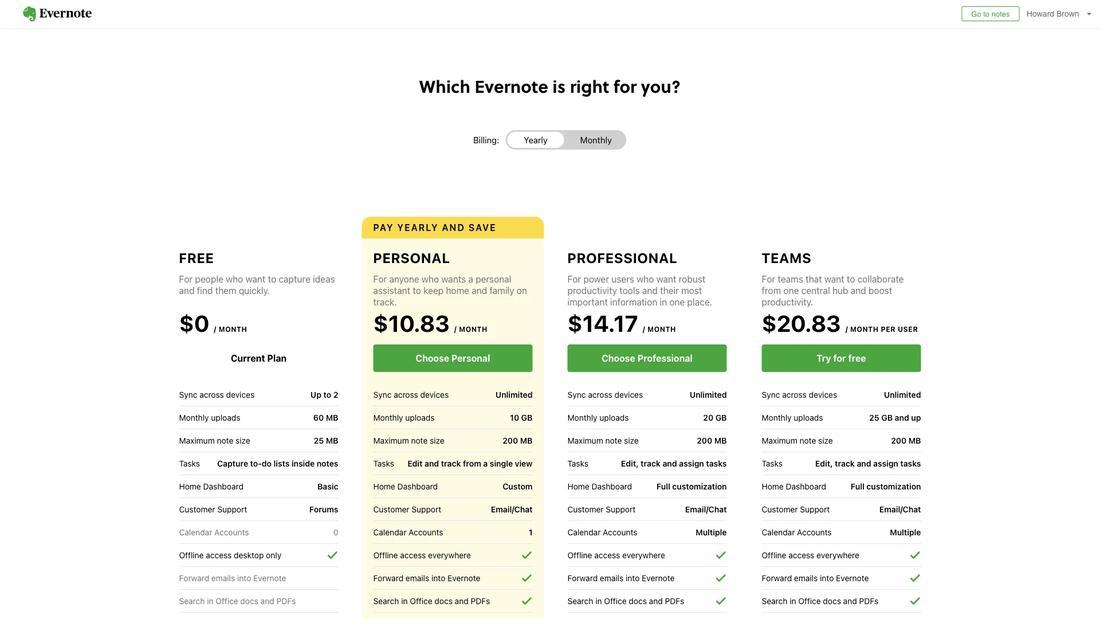 Task type: locate. For each thing, give the bounding box(es) containing it.
200 mb down 20 gb
[[697, 436, 727, 445]]

uploads for 60 mb
[[211, 413, 240, 422]]

forward for 20 gb
[[568, 573, 598, 583]]

2 maximum note size from the left
[[373, 436, 445, 445]]

2 want from the left
[[657, 274, 677, 285]]

for inside for people who want to capture ideas and find them quickly.
[[179, 274, 193, 285]]

2 search from the left
[[373, 596, 399, 606]]

and inside for power users who want robust productivity tools and their most important information in one place.
[[643, 285, 658, 296]]

maximum for 20 gb
[[568, 436, 603, 445]]

0 horizontal spatial edit, track and assign tasks
[[621, 459, 727, 468]]

for up assistant on the left top of the page
[[373, 274, 387, 285]]

who up them
[[226, 274, 243, 285]]

1 horizontal spatial choose
[[602, 353, 636, 364]]

search for 25 gb and up
[[762, 596, 788, 606]]

choose down $14.17 / month
[[602, 353, 636, 364]]

evernote
[[475, 74, 548, 98], [253, 573, 286, 583], [448, 573, 481, 583], [642, 573, 675, 583], [836, 573, 869, 583]]

for left 'people'
[[179, 274, 193, 285]]

into
[[237, 573, 251, 583], [432, 573, 446, 583], [626, 573, 640, 583], [820, 573, 834, 583]]

monthly uploads for 10 gb
[[373, 413, 435, 422]]

200 down 20
[[697, 436, 713, 445]]

uploads for 10 gb
[[405, 413, 435, 422]]

for up "productivity"
[[568, 274, 581, 285]]

0 horizontal spatial 200
[[503, 436, 518, 445]]

1 vertical spatial notes
[[317, 459, 339, 468]]

/ up choose personal button
[[454, 325, 457, 333]]

3 sync across devices from the left
[[568, 390, 643, 399]]

2 customer from the left
[[373, 504, 410, 514]]

1 horizontal spatial unlimited
[[690, 390, 727, 399]]

tasks for 20
[[568, 459, 589, 468]]

gb for 10
[[521, 413, 533, 422]]

1 search in office docs and pdfs from the left
[[179, 596, 296, 606]]

go to notes link
[[962, 6, 1020, 21]]

2 into from the left
[[432, 573, 446, 583]]

3 customer from the left
[[568, 504, 604, 514]]

tasks down 20 gb
[[706, 459, 727, 468]]

sync for 60 mb
[[179, 390, 197, 399]]

monthly for 25 gb and up
[[762, 413, 792, 422]]

1 horizontal spatial for
[[834, 353, 846, 364]]

1 size from the left
[[236, 436, 250, 445]]

2 full from the left
[[851, 482, 865, 491]]

want
[[246, 274, 266, 285], [657, 274, 677, 285], [825, 274, 845, 285]]

1 horizontal spatial edit, track and assign tasks
[[816, 459, 921, 468]]

2 horizontal spatial who
[[637, 274, 654, 285]]

sync across devices
[[179, 390, 255, 399], [373, 390, 449, 399], [568, 390, 643, 399], [762, 390, 838, 399]]

free
[[179, 250, 214, 266]]

gb for 25
[[882, 413, 893, 422]]

gb left up
[[882, 413, 893, 422]]

for inside button
[[834, 353, 846, 364]]

a right the wants
[[469, 274, 473, 285]]

/
[[214, 325, 217, 333], [454, 325, 457, 333], [643, 325, 646, 333], [846, 325, 849, 333]]

assign down 20
[[679, 459, 704, 468]]

for for professional
[[568, 274, 581, 285]]

search for 20 gb
[[568, 596, 594, 606]]

0 horizontal spatial assign
[[679, 459, 704, 468]]

customer for 20 gb
[[568, 504, 604, 514]]

a for tasks
[[483, 459, 488, 468]]

/ down information
[[643, 325, 646, 333]]

2 calendar accounts from the left
[[373, 527, 443, 537]]

go
[[972, 9, 982, 18]]

month inside $14.17 / month
[[648, 325, 676, 333]]

track
[[441, 459, 461, 468], [641, 459, 661, 468], [835, 459, 855, 468]]

edit,
[[621, 459, 639, 468], [816, 459, 833, 468]]

1 horizontal spatial 25
[[870, 413, 880, 422]]

customization
[[673, 482, 727, 491], [867, 482, 921, 491]]

/ for $10.83
[[454, 325, 457, 333]]

1 note from the left
[[217, 436, 234, 445]]

sync for 25 gb and up
[[762, 390, 780, 399]]

0 vertical spatial 25
[[870, 413, 880, 422]]

forward for 10 gb
[[373, 573, 404, 583]]

for inside for power users who want robust productivity tools and their most important information in one place.
[[568, 274, 581, 285]]

4 access from the left
[[789, 550, 815, 560]]

mb down 60 mb
[[326, 436, 339, 445]]

0 vertical spatial one
[[784, 285, 799, 296]]

25 down 60
[[314, 436, 324, 445]]

month up current at the left bottom of page
[[219, 325, 247, 333]]

for power users who want robust productivity tools and their most important information in one place.
[[568, 274, 713, 308]]

2 choose from the left
[[602, 353, 636, 364]]

assistant
[[373, 285, 411, 296]]

2 accounts from the left
[[409, 527, 443, 537]]

customization for 25
[[867, 482, 921, 491]]

evernote image
[[11, 6, 103, 22]]

2 horizontal spatial 200
[[892, 436, 907, 445]]

search
[[179, 596, 205, 606], [373, 596, 399, 606], [568, 596, 594, 606], [762, 596, 788, 606]]

track.
[[373, 297, 397, 308]]

calendar accounts for 20 gb
[[568, 527, 638, 537]]

home
[[179, 482, 201, 491], [373, 482, 395, 491], [568, 482, 590, 491], [762, 482, 784, 491]]

0 horizontal spatial email/chat
[[491, 505, 533, 514]]

1 want from the left
[[246, 274, 266, 285]]

tasks
[[179, 459, 200, 468], [373, 459, 394, 468], [568, 459, 589, 468], [762, 459, 783, 468]]

devices
[[226, 390, 255, 399], [421, 390, 449, 399], [615, 390, 643, 399], [809, 390, 838, 399]]

gb for 20
[[716, 413, 727, 422]]

month for $14.17
[[648, 325, 676, 333]]

track for 25
[[835, 459, 855, 468]]

2 horizontal spatial email/chat
[[880, 505, 921, 514]]

4 customer support from the left
[[762, 504, 830, 514]]

email/chat for 10 gb
[[491, 505, 533, 514]]

support for 10 gb
[[412, 504, 442, 514]]

1 vertical spatial a
[[483, 459, 488, 468]]

monthly
[[581, 135, 612, 145], [179, 413, 209, 422], [373, 413, 403, 422], [568, 413, 598, 422], [762, 413, 792, 422]]

and
[[442, 222, 465, 233]]

into for 10 gb
[[432, 573, 446, 583]]

maximum note size for 25
[[762, 436, 833, 445]]

for anyone who wants a personal assistant to keep home and family on track.
[[373, 274, 527, 308]]

3 monthly uploads from the left
[[568, 413, 629, 422]]

200 mb down up
[[892, 436, 921, 445]]

1 horizontal spatial want
[[657, 274, 677, 285]]

1 horizontal spatial email/chat
[[686, 505, 727, 514]]

0 horizontal spatial customization
[[673, 482, 727, 491]]

1 access from the left
[[206, 550, 232, 560]]

0 vertical spatial notes
[[992, 9, 1010, 18]]

in
[[660, 297, 667, 308], [207, 596, 214, 606], [401, 596, 408, 606], [596, 596, 602, 606], [790, 596, 797, 606]]

to up hub
[[847, 274, 856, 285]]

2 monthly uploads from the left
[[373, 413, 435, 422]]

in inside for power users who want robust productivity tools and their most important information in one place.
[[660, 297, 667, 308]]

3 for from the left
[[568, 274, 581, 285]]

1 horizontal spatial everywhere
[[623, 550, 666, 560]]

1 horizontal spatial gb
[[716, 413, 727, 422]]

$20.83
[[762, 310, 841, 337]]

office for 20 gb
[[604, 596, 627, 606]]

notes up basic
[[317, 459, 339, 468]]

a inside 'for anyone who wants a personal assistant to keep home and family on track.'
[[469, 274, 473, 285]]

choose inside button
[[602, 353, 636, 364]]

customer for 10 gb
[[373, 504, 410, 514]]

/ right $0
[[214, 325, 217, 333]]

docs for 25 gb and up
[[823, 596, 841, 606]]

into for 25 gb and up
[[820, 573, 834, 583]]

0 horizontal spatial who
[[226, 274, 243, 285]]

4 dashboard from the left
[[786, 482, 827, 491]]

productivity
[[568, 285, 617, 296]]

200 mb for 10 gb
[[503, 436, 533, 445]]

2 multiple from the left
[[890, 528, 921, 537]]

uploads
[[211, 413, 240, 422], [405, 413, 435, 422], [600, 413, 629, 422], [794, 413, 823, 422]]

2 who from the left
[[422, 274, 439, 285]]

1 vertical spatial one
[[670, 297, 685, 308]]

emails for 20 gb
[[600, 573, 624, 583]]

sync across devices for 20
[[568, 390, 643, 399]]

2 note from the left
[[411, 436, 428, 445]]

1 maximum note size from the left
[[179, 436, 250, 445]]

/ inside $14.17 / month
[[643, 325, 646, 333]]

1 sync from the left
[[179, 390, 197, 399]]

want up hub
[[825, 274, 845, 285]]

month left per
[[851, 325, 879, 333]]

forward emails into evernote for 20 gb
[[568, 573, 675, 583]]

who
[[226, 274, 243, 285], [422, 274, 439, 285], [637, 274, 654, 285]]

1 uploads from the left
[[211, 413, 240, 422]]

to up quickly.
[[268, 274, 276, 285]]

3 home dashboard from the left
[[568, 482, 632, 491]]

2 edit, track and assign tasks from the left
[[816, 459, 921, 468]]

note
[[217, 436, 234, 445], [411, 436, 428, 445], [606, 436, 622, 445], [800, 436, 817, 445]]

want inside 'for teams that want to collaborate from one central hub and boost productivity.'
[[825, 274, 845, 285]]

who up keep
[[422, 274, 439, 285]]

0 horizontal spatial tasks
[[706, 459, 727, 468]]

who up tools
[[637, 274, 654, 285]]

yearly
[[398, 222, 439, 233]]

important
[[568, 297, 608, 308]]

2 offline access everywhere from the left
[[568, 550, 666, 560]]

sync
[[179, 390, 197, 399], [373, 390, 392, 399], [568, 390, 586, 399], [762, 390, 780, 399]]

ideas
[[313, 274, 335, 285]]

dashboard for 25 gb and up
[[786, 482, 827, 491]]

desktop
[[234, 550, 264, 560]]

month inside the $20.83 / month per user
[[851, 325, 879, 333]]

1 full customization from the left
[[657, 482, 727, 491]]

emails
[[211, 573, 235, 583], [406, 573, 430, 583], [600, 573, 624, 583], [794, 573, 818, 583]]

1 200 mb from the left
[[503, 436, 533, 445]]

offline
[[179, 550, 204, 560], [373, 550, 398, 560], [568, 550, 592, 560], [762, 550, 787, 560]]

200 mb
[[503, 436, 533, 445], [697, 436, 727, 445], [892, 436, 921, 445]]

sync across devices for 60
[[179, 390, 255, 399]]

$10.83
[[373, 310, 450, 337]]

25 left up
[[870, 413, 880, 422]]

1 200 from the left
[[503, 436, 518, 445]]

3 maximum note size from the left
[[568, 436, 639, 445]]

4 pdfs from the left
[[860, 596, 879, 606]]

3 sync from the left
[[568, 390, 586, 399]]

4 / from the left
[[846, 325, 849, 333]]

people
[[195, 274, 224, 285]]

1 / from the left
[[214, 325, 217, 333]]

1 horizontal spatial from
[[762, 285, 781, 296]]

1 horizontal spatial full customization
[[851, 482, 921, 491]]

1 devices from the left
[[226, 390, 255, 399]]

3 who from the left
[[637, 274, 654, 285]]

and inside for people who want to capture ideas and find them quickly.
[[179, 285, 195, 296]]

0 vertical spatial a
[[469, 274, 473, 285]]

email/chat for 25 gb and up
[[880, 505, 921, 514]]

2 horizontal spatial want
[[825, 274, 845, 285]]

0 vertical spatial from
[[762, 285, 781, 296]]

monthly uploads
[[179, 413, 240, 422], [373, 413, 435, 422], [568, 413, 629, 422], [762, 413, 823, 422]]

3 forward from the left
[[568, 573, 598, 583]]

0 horizontal spatial edit,
[[621, 459, 639, 468]]

1 horizontal spatial 200 mb
[[697, 436, 727, 445]]

0 horizontal spatial offline access everywhere
[[373, 550, 471, 560]]

notes right the "go"
[[992, 9, 1010, 18]]

4 note from the left
[[800, 436, 817, 445]]

month up professional
[[648, 325, 676, 333]]

full customization for 20
[[657, 482, 727, 491]]

devices down the try
[[809, 390, 838, 399]]

sync across devices down current at the left bottom of page
[[179, 390, 255, 399]]

4 for from the left
[[762, 274, 776, 285]]

200 down "25 gb and up"
[[892, 436, 907, 445]]

support for 60 mb
[[217, 504, 247, 514]]

for right the try
[[834, 353, 846, 364]]

from left single
[[463, 459, 481, 468]]

for
[[179, 274, 193, 285], [373, 274, 387, 285], [568, 274, 581, 285], [762, 274, 776, 285]]

1 for from the left
[[179, 274, 193, 285]]

1 horizontal spatial tasks
[[901, 459, 921, 468]]

to left keep
[[413, 285, 421, 296]]

1 docs from the left
[[240, 596, 258, 606]]

want up their on the right of page
[[657, 274, 677, 285]]

unlimited up "25 gb and up"
[[884, 390, 921, 399]]

docs
[[240, 596, 258, 606], [435, 596, 453, 606], [629, 596, 647, 606], [823, 596, 841, 606]]

for teams that want to collaborate from one central hub and boost productivity.
[[762, 274, 904, 308]]

assign down "25 gb and up"
[[874, 459, 899, 468]]

2 tasks from the left
[[373, 459, 394, 468]]

1 vertical spatial from
[[463, 459, 481, 468]]

devices down current at the left bottom of page
[[226, 390, 255, 399]]

tasks for 60
[[179, 459, 200, 468]]

dashboard for 10 gb
[[398, 482, 438, 491]]

unlimited up 20
[[690, 390, 727, 399]]

200 mb down 10
[[503, 436, 533, 445]]

who inside for people who want to capture ideas and find them quickly.
[[226, 274, 243, 285]]

2 200 mb from the left
[[697, 436, 727, 445]]

1 edit, track and assign tasks from the left
[[621, 459, 727, 468]]

size for 10 gb
[[430, 436, 445, 445]]

1 calendar accounts from the left
[[179, 527, 249, 537]]

2 horizontal spatial gb
[[882, 413, 893, 422]]

1 horizontal spatial offline access everywhere
[[568, 550, 666, 560]]

calendar
[[179, 527, 212, 537], [373, 527, 407, 537], [568, 527, 601, 537], [762, 527, 795, 537]]

mb down 20 gb
[[715, 436, 727, 445]]

who inside 'for anyone who wants a personal assistant to keep home and family on track.'
[[422, 274, 439, 285]]

pay
[[373, 222, 394, 233]]

1 across from the left
[[200, 390, 224, 399]]

4 home dashboard from the left
[[762, 482, 827, 491]]

0 horizontal spatial a
[[469, 274, 473, 285]]

want inside for power users who want robust productivity tools and their most important information in one place.
[[657, 274, 677, 285]]

devices down choose personal
[[421, 390, 449, 399]]

pay yearly and save
[[373, 222, 497, 233]]

month inside $10.83 / month
[[459, 325, 488, 333]]

2 horizontal spatial unlimited
[[884, 390, 921, 399]]

4 office from the left
[[799, 596, 821, 606]]

0 horizontal spatial unlimited
[[496, 390, 533, 399]]

across for 20
[[588, 390, 613, 399]]

want up quickly.
[[246, 274, 266, 285]]

size
[[236, 436, 250, 445], [430, 436, 445, 445], [624, 436, 639, 445], [819, 436, 833, 445]]

1 home dashboard from the left
[[179, 482, 244, 491]]

mb for 10 gb
[[520, 436, 533, 445]]

3 200 from the left
[[892, 436, 907, 445]]

evernote link
[[11, 0, 103, 28]]

sync across devices down the try
[[762, 390, 838, 399]]

up
[[311, 390, 322, 399]]

1 horizontal spatial edit,
[[816, 459, 833, 468]]

access for 60
[[206, 550, 232, 560]]

2 horizontal spatial offline access everywhere
[[762, 550, 860, 560]]

2 calendar from the left
[[373, 527, 407, 537]]

calendar for 60
[[179, 527, 212, 537]]

1 horizontal spatial full
[[851, 482, 865, 491]]

2 / from the left
[[454, 325, 457, 333]]

3 home from the left
[[568, 482, 590, 491]]

2 horizontal spatial 200 mb
[[892, 436, 921, 445]]

robust
[[679, 274, 706, 285]]

1 support from the left
[[217, 504, 247, 514]]

1 choose from the left
[[416, 353, 449, 364]]

want inside for people who want to capture ideas and find them quickly.
[[246, 274, 266, 285]]

3 track from the left
[[835, 459, 855, 468]]

support for 25 gb and up
[[800, 504, 830, 514]]

month up personal
[[459, 325, 488, 333]]

offline access everywhere for 10
[[373, 550, 471, 560]]

access for 10
[[400, 550, 426, 560]]

offline for 10 gb
[[373, 550, 398, 560]]

4 search from the left
[[762, 596, 788, 606]]

choose personal
[[416, 353, 490, 364]]

for right right
[[614, 74, 637, 98]]

sync across devices down choose professional
[[568, 390, 643, 399]]

1 horizontal spatial customization
[[867, 482, 921, 491]]

2 horizontal spatial track
[[835, 459, 855, 468]]

home dashboard
[[179, 482, 244, 491], [373, 482, 438, 491], [568, 482, 632, 491], [762, 482, 827, 491]]

1 horizontal spatial assign
[[874, 459, 899, 468]]

from up productivity.
[[762, 285, 781, 296]]

0 horizontal spatial one
[[670, 297, 685, 308]]

0 horizontal spatial track
[[441, 459, 461, 468]]

everywhere for 25 gb and up
[[817, 550, 860, 560]]

/ inside $0 / month
[[214, 325, 217, 333]]

1 horizontal spatial track
[[641, 459, 661, 468]]

2 home from the left
[[373, 482, 395, 491]]

0 horizontal spatial full
[[657, 482, 671, 491]]

1 maximum from the left
[[179, 436, 215, 445]]

2 customization from the left
[[867, 482, 921, 491]]

/ for $0
[[214, 325, 217, 333]]

2 devices from the left
[[421, 390, 449, 399]]

1 assign from the left
[[679, 459, 704, 468]]

4 maximum note size from the left
[[762, 436, 833, 445]]

maximum for 60 mb
[[179, 436, 215, 445]]

1 vertical spatial for
[[834, 353, 846, 364]]

for inside 'for teams that want to collaborate from one central hub and boost productivity.'
[[762, 274, 776, 285]]

to left 2
[[324, 390, 331, 399]]

3 search in office docs and pdfs from the left
[[568, 596, 685, 606]]

0 horizontal spatial 25
[[314, 436, 324, 445]]

2 unlimited from the left
[[690, 390, 727, 399]]

1 gb from the left
[[521, 413, 533, 422]]

their
[[660, 285, 679, 296]]

3 gb from the left
[[882, 413, 893, 422]]

is
[[553, 74, 566, 98]]

3 / from the left
[[643, 325, 646, 333]]

$14.17
[[568, 310, 639, 337]]

4 across from the left
[[783, 390, 807, 399]]

collaborate
[[858, 274, 904, 285]]

customer support
[[179, 504, 247, 514], [373, 504, 442, 514], [568, 504, 636, 514], [762, 504, 830, 514]]

calendar for 20
[[568, 527, 601, 537]]

0 horizontal spatial choose
[[416, 353, 449, 364]]

and inside 'for anyone who wants a personal assistant to keep home and family on track.'
[[472, 285, 487, 296]]

one inside 'for teams that want to collaborate from one central hub and boost productivity.'
[[784, 285, 799, 296]]

who for free
[[226, 274, 243, 285]]

try for free button
[[762, 345, 921, 372]]

devices down choose professional
[[615, 390, 643, 399]]

one down teams at right top
[[784, 285, 799, 296]]

4 devices from the left
[[809, 390, 838, 399]]

mb up view
[[520, 436, 533, 445]]

docs for 10 gb
[[435, 596, 453, 606]]

forward emails into evernote for 10 gb
[[373, 573, 481, 583]]

2 customer support from the left
[[373, 504, 442, 514]]

200 down 10
[[503, 436, 518, 445]]

2 access from the left
[[400, 550, 426, 560]]

2 tasks from the left
[[901, 459, 921, 468]]

month inside $0 / month
[[219, 325, 247, 333]]

devices for 20 gb
[[615, 390, 643, 399]]

1 search from the left
[[179, 596, 205, 606]]

0 horizontal spatial want
[[246, 274, 266, 285]]

1 unlimited from the left
[[496, 390, 533, 399]]

1 vertical spatial 25
[[314, 436, 324, 445]]

0 vertical spatial for
[[614, 74, 637, 98]]

1 emails from the left
[[211, 573, 235, 583]]

across
[[200, 390, 224, 399], [394, 390, 418, 399], [588, 390, 613, 399], [783, 390, 807, 399]]

basic
[[318, 482, 339, 491]]

4 calendar accounts from the left
[[762, 527, 832, 537]]

notes inside the go to notes link
[[992, 9, 1010, 18]]

3 everywhere from the left
[[817, 550, 860, 560]]

choose down $10.83 / month
[[416, 353, 449, 364]]

1 horizontal spatial multiple
[[890, 528, 921, 537]]

a
[[469, 274, 473, 285], [483, 459, 488, 468]]

/ inside $10.83 / month
[[454, 325, 457, 333]]

for left teams at right top
[[762, 274, 776, 285]]

/ inside the $20.83 / month per user
[[846, 325, 849, 333]]

4 into from the left
[[820, 573, 834, 583]]

0 horizontal spatial for
[[614, 74, 637, 98]]

choose for choose professional
[[602, 353, 636, 364]]

4 forward emails into evernote from the left
[[762, 573, 869, 583]]

uploads for 25 gb and up
[[794, 413, 823, 422]]

2 horizontal spatial everywhere
[[817, 550, 860, 560]]

for inside 'for anyone who wants a personal assistant to keep home and family on track.'
[[373, 274, 387, 285]]

0 horizontal spatial everywhere
[[428, 550, 471, 560]]

25 for 25 gb and up
[[870, 413, 880, 422]]

place.
[[688, 297, 713, 308]]

4 docs from the left
[[823, 596, 841, 606]]

choose inside button
[[416, 353, 449, 364]]

1 who from the left
[[226, 274, 243, 285]]

2 gb from the left
[[716, 413, 727, 422]]

a left single
[[483, 459, 488, 468]]

0 horizontal spatial full customization
[[657, 482, 727, 491]]

mb
[[326, 413, 339, 422], [326, 436, 339, 445], [520, 436, 533, 445], [715, 436, 727, 445], [909, 436, 921, 445]]

sync across devices down choose personal
[[373, 390, 449, 399]]

dashboard for 60 mb
[[203, 482, 244, 491]]

unlimited
[[496, 390, 533, 399], [690, 390, 727, 399], [884, 390, 921, 399]]

0 horizontal spatial notes
[[317, 459, 339, 468]]

gb right 20
[[716, 413, 727, 422]]

to
[[984, 9, 990, 18], [268, 274, 276, 285], [847, 274, 856, 285], [413, 285, 421, 296], [324, 390, 331, 399]]

1 forward from the left
[[179, 573, 209, 583]]

1 horizontal spatial a
[[483, 459, 488, 468]]

1 horizontal spatial 200
[[697, 436, 713, 445]]

2
[[334, 390, 339, 399]]

from inside 'for teams that want to collaborate from one central hub and boost productivity.'
[[762, 285, 781, 296]]

1 horizontal spatial who
[[422, 274, 439, 285]]

unlimited up 10
[[496, 390, 533, 399]]

one inside for power users who want robust productivity tools and their most important information in one place.
[[670, 297, 685, 308]]

1 horizontal spatial one
[[784, 285, 799, 296]]

search for 10 gb
[[373, 596, 399, 606]]

1 accounts from the left
[[215, 527, 249, 537]]

to right the "go"
[[984, 9, 990, 18]]

3 access from the left
[[595, 550, 620, 560]]

3 pdfs from the left
[[665, 596, 685, 606]]

/ up the try for free button
[[846, 325, 849, 333]]

one
[[784, 285, 799, 296], [670, 297, 685, 308]]

60
[[313, 413, 324, 422]]

2 sync from the left
[[373, 390, 392, 399]]

one down their on the right of page
[[670, 297, 685, 308]]

support
[[217, 504, 247, 514], [412, 504, 442, 514], [606, 504, 636, 514], [800, 504, 830, 514]]

tasks down up
[[901, 459, 921, 468]]

1 horizontal spatial notes
[[992, 9, 1010, 18]]

who inside for power users who want robust productivity tools and their most important information in one place.
[[637, 274, 654, 285]]

customization for 20
[[673, 482, 727, 491]]

0 horizontal spatial 200 mb
[[503, 436, 533, 445]]

users
[[612, 274, 635, 285]]

2 200 from the left
[[697, 436, 713, 445]]

gb right 10
[[521, 413, 533, 422]]

and inside 'for teams that want to collaborate from one central hub and boost productivity.'
[[851, 285, 867, 296]]

0 horizontal spatial gb
[[521, 413, 533, 422]]

tasks for 25
[[762, 459, 783, 468]]

1 calendar from the left
[[179, 527, 212, 537]]

dashboard
[[203, 482, 244, 491], [398, 482, 438, 491], [592, 482, 632, 491], [786, 482, 827, 491]]

to inside 'for teams that want to collaborate from one central hub and boost productivity.'
[[847, 274, 856, 285]]

0 horizontal spatial multiple
[[696, 528, 727, 537]]

3 accounts from the left
[[603, 527, 638, 537]]

3 offline access everywhere from the left
[[762, 550, 860, 560]]

try
[[817, 353, 832, 364]]

2 forward emails into evernote from the left
[[373, 573, 481, 583]]

teams
[[762, 250, 812, 266]]

1 everywhere from the left
[[428, 550, 471, 560]]

mb down up
[[909, 436, 921, 445]]



Task type: vqa. For each thing, say whether or not it's contained in the screenshot.
leftmost 200
yes



Task type: describe. For each thing, give the bounding box(es) containing it.
power
[[584, 274, 609, 285]]

1 pdfs from the left
[[277, 596, 296, 606]]

calendar for 10
[[373, 527, 407, 537]]

howard brown link
[[1024, 0, 1101, 28]]

them
[[215, 285, 237, 296]]

on
[[517, 285, 527, 296]]

brown
[[1057, 9, 1080, 18]]

lists
[[274, 459, 290, 468]]

professional
[[638, 353, 693, 364]]

for for personal
[[373, 274, 387, 285]]

across for 10
[[394, 390, 418, 399]]

200 for 10
[[503, 436, 518, 445]]

howard brown
[[1027, 9, 1080, 18]]

dashboard for 20 gb
[[592, 482, 632, 491]]

$10.83 / month
[[373, 310, 488, 337]]

user
[[898, 325, 919, 333]]

60 mb
[[313, 413, 339, 422]]

1 into from the left
[[237, 573, 251, 583]]

family
[[490, 285, 515, 296]]

inside
[[292, 459, 315, 468]]

$14.17 / month
[[568, 310, 676, 337]]

current plan
[[231, 353, 287, 364]]

access for 25
[[789, 550, 815, 560]]

search in office docs and pdfs for 25 gb and up
[[762, 596, 879, 606]]

evernote for 25 gb and up
[[836, 573, 869, 583]]

pdfs for 10
[[471, 596, 490, 606]]

who for personal
[[422, 274, 439, 285]]

current plan button
[[179, 345, 339, 372]]

mb for 20 gb
[[715, 436, 727, 445]]

which
[[420, 74, 471, 98]]

to inside for people who want to capture ideas and find them quickly.
[[268, 274, 276, 285]]

personal
[[373, 250, 450, 266]]

want for teams
[[825, 274, 845, 285]]

$0 / month
[[179, 310, 247, 337]]

track for 20
[[641, 459, 661, 468]]

accounts for 25 gb and up
[[797, 527, 832, 537]]

monthly for 20 gb
[[568, 413, 598, 422]]

forward emails into evernote for 25 gb and up
[[762, 573, 869, 583]]

offline for 20 gb
[[568, 550, 592, 560]]

monthly uploads for 20 gb
[[568, 413, 629, 422]]

billing:
[[474, 135, 500, 145]]

10 gb
[[510, 413, 533, 422]]

choose professional button
[[568, 345, 727, 372]]

to-
[[250, 459, 262, 468]]

offline access everywhere for 20
[[568, 550, 666, 560]]

$20.83 / month per user
[[762, 310, 919, 337]]

current
[[231, 353, 265, 364]]

emails for 25 gb and up
[[794, 573, 818, 583]]

multiple for 20 gb
[[696, 528, 727, 537]]

month for $20.83
[[851, 325, 879, 333]]

200 mb for 20 gb
[[697, 436, 727, 445]]

a for personal
[[469, 274, 473, 285]]

maximum note size for 60
[[179, 436, 250, 445]]

note for 25 gb and up
[[800, 436, 817, 445]]

view
[[515, 459, 533, 468]]

tasks for 25 gb and up
[[901, 459, 921, 468]]

200 mb for 25 gb and up
[[892, 436, 921, 445]]

1
[[529, 528, 533, 537]]

maximum note size for 20
[[568, 436, 639, 445]]

uploads for 20 gb
[[600, 413, 629, 422]]

/ for $14.17
[[643, 325, 646, 333]]

quickly.
[[239, 285, 270, 296]]

teams
[[778, 274, 804, 285]]

capture to-do lists inside notes
[[217, 459, 339, 468]]

anyone
[[389, 274, 419, 285]]

for for teams
[[762, 274, 776, 285]]

1 forward emails into evernote from the left
[[179, 573, 286, 583]]

forward for 25 gb and up
[[762, 573, 792, 583]]

unlimited for 20 gb
[[690, 390, 727, 399]]

25 mb
[[314, 436, 339, 445]]

hub
[[833, 285, 849, 296]]

mb right 60
[[326, 413, 339, 422]]

200 for 25
[[892, 436, 907, 445]]

to inside 'for anyone who wants a personal assistant to keep home and family on track.'
[[413, 285, 421, 296]]

20 gb
[[704, 413, 727, 422]]

find
[[197, 285, 213, 296]]

plan
[[267, 353, 287, 364]]

25 gb and up
[[870, 413, 921, 422]]

information
[[611, 297, 658, 308]]

howard
[[1027, 9, 1055, 18]]

month for $10.83
[[459, 325, 488, 333]]

across for 60
[[200, 390, 224, 399]]

edit and track from a single view
[[408, 459, 533, 468]]

full for 25
[[851, 482, 865, 491]]

forums
[[309, 505, 339, 514]]

calendar for 25
[[762, 527, 795, 537]]

personal
[[476, 274, 512, 285]]

10
[[510, 413, 519, 422]]

sync across devices for 25
[[762, 390, 838, 399]]

customer support for 25 gb and up
[[762, 504, 830, 514]]

sync for 20 gb
[[568, 390, 586, 399]]

only
[[266, 550, 282, 560]]

maximum for 10 gb
[[373, 436, 409, 445]]

full customization for 25
[[851, 482, 921, 491]]

single
[[490, 459, 513, 468]]

home dashboard for 25 gb and up
[[762, 482, 827, 491]]

$0
[[179, 310, 209, 337]]

most
[[682, 285, 702, 296]]

/ for $20.83
[[846, 325, 849, 333]]

1 office from the left
[[216, 596, 238, 606]]

choose professional
[[602, 353, 693, 364]]

calendar accounts for 25 gb and up
[[762, 527, 832, 537]]

customer for 25 gb and up
[[762, 504, 798, 514]]

capture
[[217, 459, 248, 468]]

customer support for 60 mb
[[179, 504, 247, 514]]

which evernote is right for you?
[[420, 74, 681, 98]]

free
[[849, 353, 867, 364]]

for people who want to capture ideas and find them quickly.
[[179, 274, 335, 296]]

home dashboard for 10 gb
[[373, 482, 438, 491]]

unlimited for 10 gb
[[496, 390, 533, 399]]

do
[[262, 459, 272, 468]]

support for 20 gb
[[606, 504, 636, 514]]

right
[[570, 74, 610, 98]]

multiple for 25 gb and up
[[890, 528, 921, 537]]

capture
[[279, 274, 311, 285]]

in for 25 gb and up
[[790, 596, 797, 606]]

0
[[334, 528, 339, 537]]

boost
[[869, 285, 893, 296]]

yearly
[[524, 135, 548, 145]]

0 horizontal spatial from
[[463, 459, 481, 468]]

into for 20 gb
[[626, 573, 640, 583]]

email/chat for 20 gb
[[686, 505, 727, 514]]

accounts for 60 mb
[[215, 527, 249, 537]]

professional
[[568, 250, 678, 266]]

home dashboard for 60 mb
[[179, 482, 244, 491]]

that
[[806, 274, 822, 285]]

devices for 25 gb and up
[[809, 390, 838, 399]]

wants
[[442, 274, 466, 285]]

20
[[704, 413, 714, 422]]

keep
[[424, 285, 444, 296]]

custom
[[503, 482, 533, 491]]

pdfs for 25
[[860, 596, 879, 606]]

central
[[802, 285, 830, 296]]

edit
[[408, 459, 423, 468]]

home for 60
[[179, 482, 201, 491]]

accounts for 10 gb
[[409, 527, 443, 537]]

tasks for 10
[[373, 459, 394, 468]]

offline access everywhere for 25
[[762, 550, 860, 560]]

calendar accounts for 10 gb
[[373, 527, 443, 537]]

1 track from the left
[[441, 459, 461, 468]]

sync across devices for 10
[[373, 390, 449, 399]]

office for 10 gb
[[410, 596, 433, 606]]

go to notes
[[972, 9, 1010, 18]]

edit, track and assign tasks for 20
[[621, 459, 727, 468]]

edit, track and assign tasks for 25
[[816, 459, 921, 468]]

up to 2
[[311, 390, 339, 399]]

home for 20
[[568, 482, 590, 491]]

assign for 25
[[874, 459, 899, 468]]

home
[[446, 285, 469, 296]]

devices for 60 mb
[[226, 390, 255, 399]]

across for 25
[[783, 390, 807, 399]]

try for free
[[817, 353, 867, 364]]

note for 10 gb
[[411, 436, 428, 445]]

search in office docs and pdfs for 20 gb
[[568, 596, 685, 606]]

you?
[[641, 74, 681, 98]]

mb for 60 mb
[[326, 436, 339, 445]]

per
[[881, 325, 896, 333]]

tools
[[620, 285, 640, 296]]

choose personal button
[[373, 345, 533, 372]]

everywhere for 10 gb
[[428, 550, 471, 560]]



